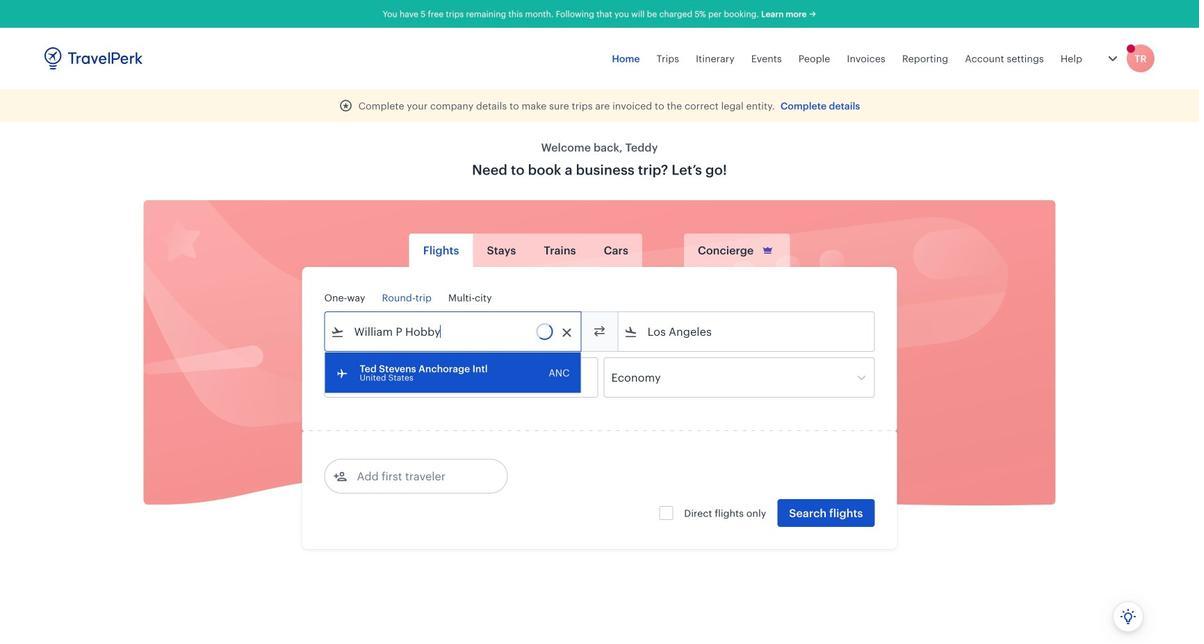 Task type: locate. For each thing, give the bounding box(es) containing it.
Depart text field
[[345, 358, 417, 397]]

Add first traveler search field
[[347, 465, 492, 488]]

From search field
[[345, 321, 563, 343]]



Task type: describe. For each thing, give the bounding box(es) containing it.
To search field
[[638, 321, 856, 343]]

Return text field
[[427, 358, 500, 397]]



